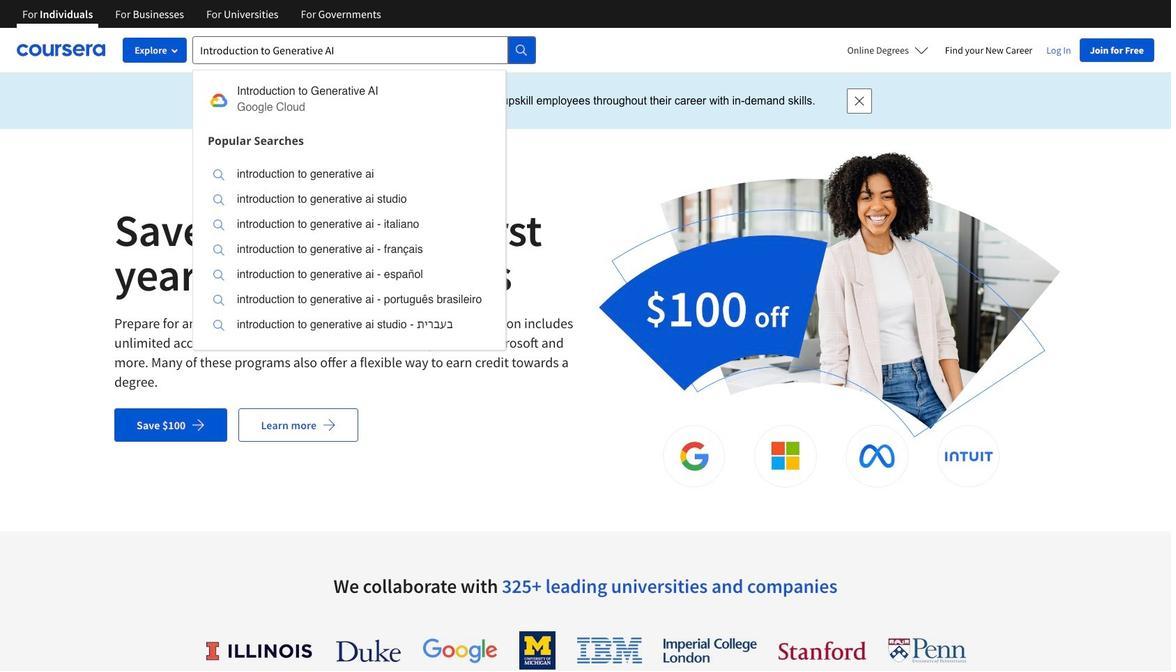 Task type: vqa. For each thing, say whether or not it's contained in the screenshot.
Class
no



Task type: describe. For each thing, give the bounding box(es) containing it.
What do you want to learn? text field
[[192, 36, 508, 64]]

list box inside autocomplete results "list box"
[[193, 153, 506, 350]]

coursera image
[[17, 39, 105, 61]]

duke university image
[[336, 640, 401, 662]]

university of pennsylvania image
[[889, 638, 967, 664]]

autocomplete results list box
[[192, 70, 506, 351]]



Task type: locate. For each thing, give the bounding box(es) containing it.
ibm image
[[577, 638, 642, 664]]

suggestion image image
[[208, 89, 230, 111], [213, 169, 225, 180], [213, 194, 225, 205], [213, 219, 225, 231], [213, 244, 225, 256], [213, 270, 225, 281], [213, 295, 225, 306], [213, 320, 225, 331]]

university of illinois at urbana-champaign image
[[205, 640, 315, 662]]

None search field
[[192, 36, 536, 351]]

banner navigation
[[11, 0, 392, 28]]

university of michigan image
[[520, 632, 556, 670]]

google image
[[423, 638, 498, 664]]

imperial college london image
[[664, 639, 757, 663]]

stanford university image
[[779, 642, 867, 661]]

list box
[[193, 153, 506, 350]]

alert
[[0, 73, 1172, 129]]



